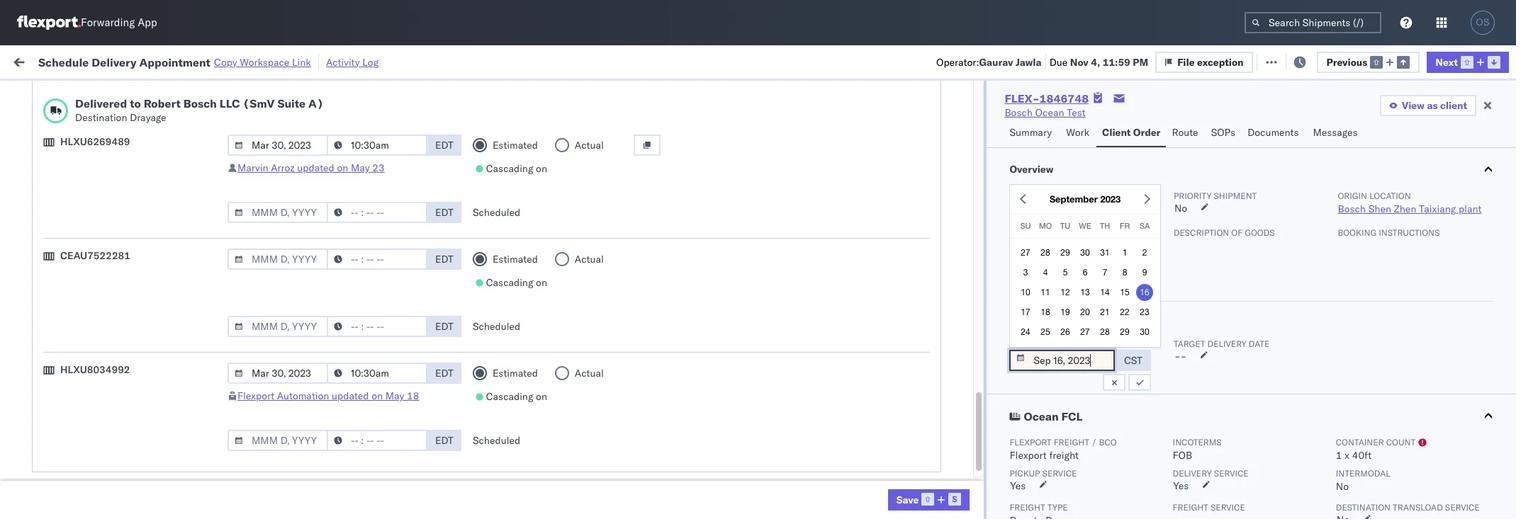 Task type: vqa. For each thing, say whether or not it's contained in the screenshot.


Task type: locate. For each thing, give the bounding box(es) containing it.
1 vertical spatial omkar savant
[[1346, 389, 1409, 402]]

1 omkar savant from the top
[[1346, 202, 1409, 214]]

flexport
[[618, 139, 655, 152], [237, 390, 275, 403], [1010, 437, 1052, 448], [1010, 450, 1047, 462]]

1 horizontal spatial 1
[[1336, 450, 1343, 462]]

numbers for container numbers
[[1068, 114, 1103, 125]]

schedule pickup from los angeles, ca button up 'confirm pickup from los angeles, ca' link
[[33, 325, 207, 341]]

schedule delivery appointment link up 'confirm pickup from los angeles, ca' link
[[33, 356, 174, 370]]

1 savant from the top
[[1378, 202, 1409, 214]]

destination down delivered
[[75, 111, 127, 124]]

appointment up status ready for work, blocked, in progress
[[139, 55, 211, 69]]

name
[[1055, 191, 1080, 201]]

0 horizontal spatial service
[[1043, 469, 1077, 479]]

0 horizontal spatial location
[[1067, 228, 1108, 238]]

0 vertical spatial clearance
[[110, 139, 155, 151]]

2022 for fifth schedule pickup from los angeles, ca link from the bottom of the page
[[372, 171, 397, 183]]

24 button
[[1018, 324, 1035, 341]]

omkar for test123456
[[1346, 202, 1376, 214]]

1 vertical spatial estimated
[[493, 253, 538, 266]]

a) right 2
[[1148, 240, 1161, 252]]

29 button up 5 "button" at right bottom
[[1057, 245, 1074, 262]]

2 cascading on from the top
[[486, 277, 547, 289]]

1 vertical spatial -- : -- -- text field
[[327, 316, 427, 338]]

2 upload customs clearance documents link from the top
[[33, 294, 209, 308]]

upload customs clearance documents link
[[33, 138, 209, 152], [33, 294, 209, 308]]

exception up "mbl/mawb numbers" button
[[1198, 56, 1244, 68]]

numbers up the client on the top
[[1068, 114, 1103, 125]]

may for 18
[[385, 390, 404, 403]]

schedule delivery appointment button up ceau7522281
[[33, 232, 174, 247]]

sops button
[[1206, 120, 1242, 147]]

Search Work text field
[[1039, 51, 1194, 72]]

-- : -- -- text field for 23
[[327, 135, 427, 156]]

1 horizontal spatial yes
[[1174, 480, 1189, 493]]

upload customs clearance documents for second the upload customs clearance documents button from the bottom
[[33, 139, 209, 151]]

arroz
[[271, 162, 295, 174]]

schedule delivery appointment
[[33, 232, 174, 245], [33, 357, 174, 370]]

origin left agent in the bottom of the page
[[1443, 483, 1471, 495]]

a) inside destination location robert bosch llc (smv suite a)
[[1148, 240, 1161, 252]]

clearance for first the upload customs clearance documents button from the bottom
[[110, 295, 155, 307]]

MMM D, YYYY text field
[[228, 135, 328, 156], [228, 202, 328, 223], [1010, 350, 1116, 372], [228, 430, 328, 452]]

test
[[1010, 203, 1033, 216]]

location inside destination location robert bosch llc (smv suite a)
[[1067, 228, 1108, 238]]

2 uetu5238478 from the top
[[1104, 357, 1173, 370]]

29 up 5 "button" at right bottom
[[1061, 248, 1070, 258]]

2 vertical spatial cascading on
[[486, 391, 547, 403]]

27 button
[[1018, 245, 1035, 262], [1077, 324, 1094, 341]]

schedule pickup from los angeles, ca up 'confirm pickup from los angeles, ca' link
[[33, 326, 207, 339]]

5 resize handle column header from the left
[[703, 110, 720, 520]]

delivery up 'confirm pickup from los angeles, ca' link
[[77, 357, 114, 370]]

delivered
[[75, 96, 127, 111]]

1
[[1123, 248, 1128, 258], [1336, 450, 1343, 462]]

(smv inside delivered to robert bosch llc (smv suite a) destination drayage
[[243, 96, 275, 111]]

0 vertical spatial 18
[[1041, 308, 1051, 318]]

automation
[[277, 390, 329, 403]]

1 scheduled from the top
[[473, 206, 521, 219]]

schedule
[[38, 55, 89, 69], [33, 170, 75, 183], [33, 201, 75, 214], [33, 232, 75, 245], [33, 263, 75, 276], [33, 326, 75, 339], [33, 357, 75, 370], [33, 451, 75, 463]]

customs down delivered
[[67, 139, 107, 151]]

date right ready
[[1071, 339, 1092, 350]]

mbl/mawb numbers button
[[1129, 111, 1324, 126]]

3 hlxu6269489, from the top
[[1103, 233, 1176, 245]]

status ready for work, blocked, in progress
[[78, 88, 258, 98]]

test123456 up priority
[[1137, 171, 1196, 183]]

1 vertical spatial actual
[[575, 253, 604, 266]]

work right import
[[155, 55, 180, 68]]

4 ceau7522281, from the top
[[1028, 264, 1101, 277]]

2 flex-1889466 from the top
[[917, 358, 990, 370]]

lhuu7894563, uetu5238478 for confirm pickup from los angeles, ca
[[1028, 389, 1173, 401]]

test123456 down 9
[[1137, 295, 1196, 308]]

upload customs clearance documents link down workitem 'button' at the left top of the page
[[33, 138, 209, 152]]

marvin arroz updated on may 23 button
[[237, 162, 385, 174]]

1 uetu5238478 from the top
[[1104, 326, 1173, 339]]

3 -- : -- -- text field from the top
[[327, 363, 427, 384]]

MMM D, YYYY text field
[[228, 249, 328, 270], [228, 316, 328, 338], [228, 363, 328, 384]]

2 omkar savant from the top
[[1346, 389, 1409, 402]]

fcl inside shipment name test fcl
[[1035, 203, 1053, 216]]

3 resize handle column header from the left
[[485, 110, 502, 520]]

1 lhuu7894563, uetu5238478 from the top
[[1028, 326, 1173, 339]]

1 11:59 pm pdt, nov 4, 2022 from the top
[[267, 171, 397, 183]]

pm for 5th schedule pickup from los angeles, ca link from the top
[[297, 451, 312, 464]]

jawla down shen
[[1380, 233, 1405, 246]]

ocean fcl button
[[987, 395, 1517, 437]]

test123456 down the sa
[[1137, 233, 1196, 246]]

blocked,
[[175, 88, 210, 98]]

location for llc
[[1067, 228, 1108, 238]]

0 vertical spatial may
[[351, 162, 370, 174]]

mo
[[1039, 221, 1052, 230]]

container inside the container numbers button
[[1028, 114, 1066, 125]]

22 button
[[1117, 304, 1134, 321]]

1 left 2
[[1123, 248, 1128, 258]]

llc inside destination location robert bosch llc (smv suite a)
[[1074, 240, 1091, 252]]

lhuu7894563, for schedule pickup from los angeles, ca
[[1028, 326, 1101, 339]]

operator: gaurav jawla
[[937, 56, 1042, 68]]

0 vertical spatial jawla
[[1016, 56, 1042, 68]]

am right 6:00
[[291, 420, 307, 433]]

0 vertical spatial cascading on
[[486, 162, 547, 175]]

1 horizontal spatial numbers
[[1188, 114, 1223, 125]]

0 vertical spatial destination
[[75, 111, 127, 124]]

file exception button
[[1252, 51, 1349, 72], [1252, 51, 1349, 72], [1156, 51, 1253, 73], [1156, 51, 1253, 73]]

(smv inside destination location robert bosch llc (smv suite a)
[[1094, 240, 1120, 252]]

integration
[[727, 483, 776, 495]]

27 right the '26' button
[[1081, 328, 1090, 338]]

0 vertical spatial actual
[[575, 139, 604, 152]]

schedule pickup from los angeles, ca button down confirm delivery button
[[33, 450, 207, 466]]

2 schedule delivery appointment button from the top
[[33, 356, 174, 372]]

gaurav
[[980, 56, 1014, 68], [1346, 139, 1378, 152], [1346, 233, 1378, 246]]

abcdefg78456546 up --
[[1137, 327, 1232, 339]]

track
[[362, 55, 385, 68]]

location inside origin location bosch shen zhen taixiang plant
[[1370, 191, 1412, 201]]

0 vertical spatial (smv
[[243, 96, 275, 111]]

upload customs clearance documents button down ceau7522281
[[33, 294, 209, 310]]

los inside 'confirm pickup from los angeles, ca' link
[[128, 388, 144, 401]]

0 vertical spatial customs
[[67, 139, 107, 151]]

1 11:59 pm pst, dec 13, 2022 from the top
[[267, 327, 402, 339]]

1 horizontal spatial date
[[1249, 339, 1270, 350]]

priority shipment
[[1174, 191, 1257, 201]]

1 gaurav jawla from the top
[[1346, 139, 1405, 152]]

3 schedule pickup from los angeles, ca button from the top
[[33, 263, 207, 278]]

ocean fcl for fifth schedule pickup from los angeles, ca link from the bottom of the page
[[509, 171, 559, 183]]

pickup inside button
[[71, 388, 102, 401]]

schedule delivery appointment link for 11:59 pm pdt, nov 4, 2022
[[33, 232, 174, 246]]

1 schedule delivery appointment link from the top
[[33, 232, 174, 246]]

3 cascading from the top
[[486, 391, 534, 403]]

20 button
[[1077, 304, 1094, 321]]

0 horizontal spatial 23
[[372, 162, 385, 174]]

0 horizontal spatial destination
[[75, 111, 127, 124]]

3 estimated from the top
[[493, 367, 538, 380]]

instructions
[[1379, 228, 1440, 238]]

-- : -- -- text field
[[327, 135, 427, 156], [327, 202, 427, 223], [327, 363, 427, 384]]

2 vertical spatial estimated
[[493, 367, 538, 380]]

abcdefg78456546 for schedule delivery appointment
[[1137, 358, 1232, 370]]

app right 7 at the right of page
[[1109, 262, 1125, 272]]

pst, for 'confirm pickup from los angeles, ca' link
[[309, 389, 330, 402]]

uetu5238478 for confirm pickup from los angeles, ca
[[1104, 389, 1173, 401]]

test123456 up the sa
[[1137, 202, 1196, 214]]

(smv down copy workspace link button
[[243, 96, 275, 111]]

los for fourth schedule pickup from los angeles, ca link from the top
[[134, 326, 150, 339]]

abcdefg78456546 down target
[[1137, 358, 1232, 370]]

pickup down confirm delivery button
[[77, 451, 108, 463]]

30 down '23' button
[[1140, 328, 1150, 338]]

schedule pickup from los angeles, ca link down confirm delivery button
[[33, 450, 207, 464]]

2 schedule delivery appointment from the top
[[33, 357, 174, 370]]

28 up "originates" at the right of page
[[1041, 248, 1051, 258]]

upload customs clearance documents button down workitem 'button' at the left top of the page
[[33, 138, 209, 154]]

28 button up 4 button
[[1037, 245, 1054, 262]]

1 horizontal spatial service
[[1215, 469, 1249, 479]]

1 cascading from the top
[[486, 162, 534, 175]]

shen
[[1369, 203, 1392, 216]]

40ft
[[1353, 450, 1372, 462]]

1 horizontal spatial 23
[[1140, 308, 1150, 318]]

0 vertical spatial updated
[[297, 162, 335, 174]]

omkar savant up container count
[[1346, 389, 1409, 402]]

1 horizontal spatial container
[[1336, 437, 1385, 448]]

1 abcdefg78456546 from the top
[[1137, 327, 1232, 339]]

2 test123456 from the top
[[1137, 202, 1196, 214]]

0 vertical spatial upload customs clearance documents button
[[33, 138, 209, 154]]

26 button
[[1057, 324, 1074, 341]]

1 vertical spatial -- : -- -- text field
[[327, 202, 427, 223]]

schedule for 11:59 pm pst, dec 13, 2022 "schedule delivery appointment" link
[[33, 357, 75, 370]]

3 test123456 from the top
[[1137, 233, 1196, 246]]

29 down 22 at bottom
[[1121, 328, 1130, 338]]

updated up 24,
[[332, 390, 369, 403]]

confirm inside 'confirm pickup from los angeles, ca' link
[[33, 388, 69, 401]]

27 button up 3 button
[[1018, 245, 1035, 262]]

1 ceau7522281, from the top
[[1028, 170, 1101, 183]]

4 uetu5238478 from the top
[[1104, 420, 1173, 433]]

month  2023-09 element
[[1015, 243, 1156, 343]]

a) inside delivered to robert bosch llc (smv suite a) destination drayage
[[308, 96, 324, 111]]

angeles, inside button
[[146, 388, 185, 401]]

0 horizontal spatial container
[[1028, 114, 1066, 125]]

llc inside delivered to robert bosch llc (smv suite a) destination drayage
[[220, 96, 240, 111]]

scheduled for flexport automation updated on may 18
[[473, 435, 521, 447]]

1 upload from the top
[[33, 139, 65, 151]]

3 scheduled from the top
[[473, 435, 521, 447]]

2023 up 'th'
[[1101, 194, 1121, 205]]

service up gvcu5265864 at the bottom
[[1043, 469, 1077, 479]]

2 scheduled from the top
[[473, 321, 521, 333]]

0 horizontal spatial 30 button
[[1077, 245, 1094, 262]]

3 flex-1889466 from the top
[[917, 389, 990, 402]]

-- : -- -- text field down 19, in the top of the page
[[327, 202, 427, 223]]

upload down workitem
[[33, 139, 65, 151]]

2 -- : -- -- text field from the top
[[327, 316, 427, 338]]

actions
[[1456, 114, 1485, 125]]

0 vertical spatial schedule delivery appointment link
[[33, 232, 174, 246]]

plant
[[1459, 203, 1482, 216]]

schedule delivery appointment link up ceau7522281
[[33, 232, 174, 246]]

1 upload customs clearance documents link from the top
[[33, 138, 209, 152]]

container count
[[1336, 437, 1416, 448]]

1 lhuu7894563, from the top
[[1028, 326, 1101, 339]]

1 left x
[[1336, 450, 1343, 462]]

robert down su
[[1010, 240, 1040, 252]]

upload customs clearance documents down ceau7522281
[[33, 295, 209, 307]]

lhuu7894563, uetu5238478 down cst
[[1028, 389, 1173, 401]]

6
[[1083, 268, 1088, 278]]

hlxu6269489, for third schedule pickup from los angeles, ca link from the bottom of the page
[[1103, 264, 1176, 277]]

1 vertical spatial a)
[[1148, 240, 1161, 252]]

-- : -- -- text field for hlxu8034992
[[327, 430, 427, 452]]

2022 for fourth schedule pickup from los angeles, ca link from the top
[[378, 327, 402, 339]]

1 vertical spatial upload customs clearance documents button
[[33, 294, 209, 310]]

schedule delivery appointment up ceau7522281
[[33, 232, 174, 245]]

hlxu8034992 for 4th schedule pickup from los angeles, ca link from the bottom
[[1178, 201, 1248, 214]]

schedule delivery appointment for 11:59 pm pst, dec 13, 2022
[[33, 357, 174, 370]]

2 vertical spatial -- : -- -- text field
[[327, 430, 427, 452]]

clearance down ceau7522281
[[110, 295, 155, 307]]

pickup up confirm delivery
[[71, 388, 102, 401]]

28 down 21
[[1101, 328, 1110, 338]]

pm for fourth schedule pickup from los angeles, ca link from the top
[[297, 327, 312, 339]]

resize handle column header
[[241, 110, 258, 520], [426, 110, 444, 520], [485, 110, 502, 520], [594, 110, 611, 520], [703, 110, 720, 520], [870, 110, 887, 520], [1004, 110, 1021, 520], [1112, 110, 1129, 520], [1322, 110, 1339, 520], [1430, 110, 1447, 520], [1481, 110, 1498, 520]]

1 vertical spatial upload customs clearance documents link
[[33, 294, 209, 308]]

3 cascading on from the top
[[486, 391, 547, 403]]

container up the summary
[[1028, 114, 1066, 125]]

1 vertical spatial gaurav
[[1346, 139, 1378, 152]]

lhuu7894563, uetu5238478 down the '26' button
[[1028, 357, 1173, 370]]

4 lhuu7894563, uetu5238478 from the top
[[1028, 420, 1173, 433]]

4 schedule pickup from los angeles, ca from the top
[[33, 326, 207, 339]]

schedule pickup from los angeles, ca down hlxu6269489
[[33, 170, 207, 183]]

appointment for 11:59 pm pst, dec 13, 2022
[[116, 357, 174, 370]]

3 uetu5238478 from the top
[[1104, 389, 1173, 401]]

0 vertical spatial app
[[138, 16, 157, 29]]

abcdefg78456546 for confirm delivery
[[1137, 420, 1232, 433]]

scheduled for marvin arroz updated on may 23
[[473, 206, 521, 219]]

2 omkar from the top
[[1346, 389, 1376, 402]]

ceau7522281, for third schedule pickup from los angeles, ca link from the bottom of the page
[[1028, 264, 1101, 277]]

schedule delivery appointment button for 11:59 pm pdt, nov 4, 2022
[[33, 232, 174, 247]]

1 horizontal spatial freight
[[1173, 503, 1209, 513]]

0 vertical spatial -- : -- -- text field
[[327, 135, 427, 156]]

0 vertical spatial location
[[1370, 191, 1412, 201]]

/
[[1092, 437, 1097, 448]]

actual for flexport automation updated on may 18
[[575, 367, 604, 380]]

origin up booking
[[1338, 191, 1368, 201]]

pickup service
[[1010, 469, 1077, 479]]

service down agent in the bottom of the page
[[1446, 503, 1480, 513]]

2 -- : -- -- text field from the top
[[327, 202, 427, 223]]

numbers
[[1068, 114, 1103, 125], [1188, 114, 1223, 125]]

11:59 pm pdt, nov 4, 2022 for third schedule pickup from los angeles, ca link from the bottom of the page
[[267, 264, 397, 277]]

29
[[1061, 248, 1070, 258], [1121, 328, 1130, 338]]

message (0)
[[191, 55, 249, 68]]

a) for delivered to robert bosch llc (smv suite a)
[[308, 96, 324, 111]]

numbers for mbl/mawb numbers
[[1188, 114, 1223, 125]]

1 vertical spatial scheduled
[[473, 321, 521, 333]]

jawla down view
[[1380, 139, 1405, 152]]

31
[[1101, 248, 1110, 258]]

23,
[[354, 389, 369, 402]]

2022 for 4th schedule pickup from los angeles, ca link from the bottom
[[372, 202, 397, 214]]

4 ceau7522281, hlxu6269489, hlxu8034992 from the top
[[1028, 264, 1248, 277]]

fcl for fourth schedule pickup from los angeles, ca link from the top
[[541, 327, 559, 339]]

2 vertical spatial jawla
[[1380, 233, 1405, 246]]

file up mbl/mawb numbers
[[1178, 56, 1195, 68]]

2 hlxu6269489, from the top
[[1103, 201, 1176, 214]]

1 horizontal spatial suite
[[1123, 240, 1146, 252]]

1 vertical spatial am
[[291, 420, 307, 433]]

suite down fr
[[1123, 240, 1146, 252]]

27
[[1021, 248, 1031, 258], [1081, 328, 1090, 338]]

description
[[1174, 228, 1230, 238]]

omkar savant up the booking instructions
[[1346, 202, 1409, 214]]

1 vertical spatial customs
[[67, 295, 107, 307]]

container for container numbers
[[1028, 114, 1066, 125]]

delivery down confirm pickup from los angeles, ca button
[[71, 419, 108, 432]]

2 horizontal spatial destination
[[1336, 503, 1391, 513]]

0 vertical spatial 1
[[1123, 248, 1128, 258]]

2022 for 'confirm pickup from los angeles, ca' link
[[372, 389, 396, 402]]

1 confirm from the top
[[33, 388, 69, 401]]

pickup up ceau7522281
[[77, 201, 108, 214]]

-- : -- -- text field
[[327, 249, 427, 270], [327, 316, 427, 338], [327, 430, 427, 452]]

pickup down hlxu6269489
[[77, 170, 108, 183]]

pst, for fourth schedule pickup from los angeles, ca link from the top
[[315, 327, 336, 339]]

4 flex-1889466 from the top
[[917, 420, 990, 433]]

freight up pickup service
[[1050, 450, 1079, 462]]

no left '3'
[[1010, 274, 1023, 286]]

1 horizontal spatial 18
[[1041, 308, 1051, 318]]

1 vertical spatial llc
[[1074, 240, 1091, 252]]

29 button down 22 button
[[1117, 324, 1134, 341]]

bosch inside destination location robert bosch llc (smv suite a)
[[1043, 240, 1071, 252]]

delivery inside confirm delivery link
[[71, 419, 108, 432]]

upload customs clearance documents
[[33, 139, 209, 151], [33, 295, 209, 307]]

pm for third schedule pickup from los angeles, ca link from the bottom of the page
[[297, 264, 312, 277]]

from inside originates from smb app no
[[1062, 262, 1086, 272]]

schedule for fifth schedule pickup from los angeles, ca link from the bottom of the page
[[33, 170, 75, 183]]

lhuu7894563, for schedule delivery appointment
[[1028, 357, 1101, 370]]

1 clearance from the top
[[110, 139, 155, 151]]

2 schedule pickup from los angeles, ca from the top
[[33, 201, 207, 214]]

suite
[[278, 96, 306, 111], [1123, 240, 1146, 252]]

fob
[[1173, 450, 1193, 462]]

destination down jaehyung
[[1336, 503, 1391, 513]]

gaurav for caiu7969337
[[1346, 139, 1378, 152]]

1 x 40ft
[[1336, 450, 1372, 462]]

robert bosch llc (smv suite a) link
[[1010, 240, 1161, 252]]

30 for the 30 button to the left
[[1081, 248, 1090, 258]]

0 horizontal spatial (smv
[[243, 96, 275, 111]]

10 button
[[1018, 285, 1035, 302]]

route
[[1172, 126, 1199, 139]]

2 ceau7522281, from the top
[[1028, 201, 1101, 214]]

llc right blocked,
[[220, 96, 240, 111]]

hlxu6269489, for fifth schedule pickup from los angeles, ca link from the bottom of the page
[[1103, 170, 1176, 183]]

1 vertical spatial 2023
[[375, 451, 399, 464]]

ceau7522281, for 4th schedule pickup from los angeles, ca link from the bottom
[[1028, 201, 1101, 214]]

schedule delivery appointment copy workspace link
[[38, 55, 311, 69]]

pm for 4th schedule pickup from los angeles, ca link from the bottom
[[297, 202, 312, 214]]

flexport automation updated on may 18 button
[[237, 390, 419, 403]]

uetu5238478 down cst
[[1104, 389, 1173, 401]]

0 vertical spatial schedule delivery appointment
[[33, 232, 174, 245]]

omkar up container count
[[1346, 389, 1376, 402]]

5 ceau7522281, from the top
[[1028, 295, 1101, 308]]

0 vertical spatial a)
[[308, 96, 324, 111]]

delivery for 6:00 am pst, dec 24, 2022
[[71, 419, 108, 432]]

destination inside destination location robert bosch llc (smv suite a)
[[1010, 228, 1065, 238]]

2 schedule delivery appointment link from the top
[[33, 356, 174, 370]]

uetu5238478 down '23' button
[[1104, 326, 1173, 339]]

suite for delivered to robert bosch llc (smv suite a)
[[278, 96, 306, 111]]

29 button
[[1057, 245, 1074, 262], [1117, 324, 1134, 341]]

4 lhuu7894563, from the top
[[1028, 420, 1101, 433]]

2 vertical spatial actual
[[575, 367, 604, 380]]

0 vertical spatial 13,
[[360, 327, 375, 339]]

status
[[78, 88, 103, 98]]

ymluw236679313
[[1137, 139, 1228, 152]]

1 test123456 from the top
[[1137, 171, 1196, 183]]

view
[[1402, 99, 1425, 112]]

ceau7522281, for fifth schedule pickup from los angeles, ca link from the bottom of the page
[[1028, 170, 1101, 183]]

schedule pickup from los angeles, ca for 5th schedule pickup from los angeles, ca link from the top
[[33, 451, 207, 463]]

0 horizontal spatial freight
[[1010, 503, 1046, 513]]

1 estimated from the top
[[493, 139, 538, 152]]

2 yes from the left
[[1174, 480, 1189, 493]]

bosch
[[184, 96, 217, 111], [1005, 106, 1033, 119], [1338, 203, 1366, 216], [618, 233, 646, 246], [727, 233, 755, 246], [1043, 240, 1071, 252], [618, 358, 646, 370], [727, 358, 755, 370]]

1 vertical spatial clearance
[[110, 295, 155, 307]]

1 horizontal spatial 28
[[1101, 328, 1110, 338]]

0 vertical spatial estimated
[[493, 139, 538, 152]]

1 horizontal spatial file exception
[[1274, 55, 1340, 68]]

1 date from the left
[[1071, 339, 1092, 350]]

1 vertical spatial upload customs clearance documents
[[33, 295, 209, 307]]

0 horizontal spatial may
[[351, 162, 370, 174]]

from inside button
[[105, 388, 125, 401]]

appointment up 'confirm pickup from los angeles, ca' link
[[116, 357, 174, 370]]

mmm d, yyyy text field up arroz
[[228, 135, 328, 156]]

location up robert bosch llc (smv suite a) link
[[1067, 228, 1108, 238]]

cascading on for marvin arroz updated on may 23
[[486, 162, 547, 175]]

test123456
[[1137, 171, 1196, 183], [1137, 202, 1196, 214], [1137, 233, 1196, 246], [1137, 264, 1196, 277], [1137, 295, 1196, 308]]

flexport. image
[[17, 16, 81, 30]]

0 vertical spatial origin
[[1338, 191, 1368, 201]]

destination down test
[[1010, 228, 1065, 238]]

appointment
[[139, 55, 211, 69], [116, 232, 174, 245], [116, 357, 174, 370]]

may for 23
[[351, 162, 370, 174]]

due
[[1050, 56, 1068, 68]]

fcl
[[541, 139, 559, 152], [541, 171, 559, 183], [541, 202, 559, 214], [1035, 203, 1053, 216], [541, 233, 559, 246], [541, 264, 559, 277], [541, 295, 559, 308], [541, 327, 559, 339], [541, 358, 559, 370], [541, 389, 559, 402], [1062, 410, 1083, 424], [541, 420, 559, 433], [541, 451, 559, 464]]

1 schedule pickup from los angeles, ca from the top
[[33, 170, 207, 183]]

3 1889466 from the top
[[947, 389, 990, 402]]

2 savant from the top
[[1378, 389, 1409, 402]]

lagerfeld
[[869, 483, 911, 495]]

route button
[[1167, 120, 1206, 147]]

schedule delivery appointment up 'confirm pickup from los angeles, ca' link
[[33, 357, 174, 370]]

suite down at
[[278, 96, 306, 111]]

2 11:59 pm pst, dec 13, 2022 from the top
[[267, 358, 402, 370]]

client order
[[1103, 126, 1161, 139]]

1 vertical spatial jawla
[[1380, 139, 1405, 152]]

2 vertical spatial cascading
[[486, 391, 534, 403]]

service
[[1043, 469, 1077, 479], [1215, 469, 1249, 479], [1446, 503, 1480, 513]]

confirm for confirm delivery
[[33, 419, 69, 432]]

gaurav jawla down the operator
[[1346, 139, 1405, 152]]

sops
[[1212, 126, 1236, 139]]

gaurav down shen
[[1346, 233, 1378, 246]]

hlxu8034992 for third schedule pickup from los angeles, ca link from the bottom of the page
[[1178, 264, 1248, 277]]

0 horizontal spatial date
[[1071, 339, 1092, 350]]

3 actual from the top
[[575, 367, 604, 380]]

no inside originates from smb app no
[[1010, 274, 1023, 286]]

1 actual from the top
[[575, 139, 604, 152]]

0 vertical spatial robert
[[144, 96, 181, 111]]

upload customs clearance documents link down ceau7522281
[[33, 294, 209, 308]]

1 horizontal spatial may
[[385, 390, 404, 403]]

freight for freight type
[[1010, 503, 1046, 513]]

yes for pickup
[[1011, 480, 1026, 493]]

-- : -- -- text field up marvin arroz updated on may 23 button at the left of the page
[[327, 135, 427, 156]]

1 freight from the left
[[1010, 503, 1046, 513]]

1 horizontal spatial destination
[[1010, 228, 1065, 238]]

los for 'confirm pickup from los angeles, ca' link
[[128, 388, 144, 401]]

am up marvin arroz updated on may 23 button at the left of the page
[[297, 139, 313, 152]]

1 horizontal spatial 28 button
[[1097, 324, 1114, 341]]

mmm d, yyyy text field for hlxu8034992's -- : -- -- text field
[[228, 430, 328, 452]]

1 vertical spatial updated
[[332, 390, 369, 403]]

schedule pickup from los angeles, ca for 4th schedule pickup from los angeles, ca link from the bottom
[[33, 201, 207, 214]]

1 hlxu6269489, from the top
[[1103, 170, 1176, 183]]

1 vertical spatial app
[[1109, 262, 1125, 272]]

3 lhuu7894563, uetu5238478 from the top
[[1028, 389, 1173, 401]]

angeles, for 'confirm pickup from los angeles, ca' link
[[146, 388, 185, 401]]

2 customs from the top
[[67, 295, 107, 307]]

no
[[336, 88, 347, 98], [1175, 202, 1188, 215], [1010, 274, 1023, 286], [1336, 481, 1349, 494]]

pdt, for third schedule pickup from los angeles, ca link from the bottom of the page
[[315, 264, 337, 277]]

updated for automation
[[332, 390, 369, 403]]

schedule pickup from los angeles, ca link down ceau7522281
[[33, 263, 207, 277]]

0 horizontal spatial suite
[[278, 96, 306, 111]]

1 omkar from the top
[[1346, 202, 1376, 214]]

1889466 for schedule delivery appointment
[[947, 358, 990, 370]]

a) down link on the left
[[308, 96, 324, 111]]

hlxu8034992 up the priority shipment
[[1178, 170, 1248, 183]]

13, for schedule pickup from los angeles, ca
[[360, 327, 375, 339]]

4 abcdefg78456546 from the top
[[1137, 420, 1232, 433]]

omkar savant
[[1346, 202, 1409, 214], [1346, 389, 1409, 402]]

0 horizontal spatial exception
[[1198, 56, 1244, 68]]

gaurav jawla for ymluw236679313
[[1346, 139, 1405, 152]]

1 inside 1 button
[[1123, 248, 1128, 258]]

gaurav for ceau7522281, hlxu6269489, hlxu8034992
[[1346, 233, 1378, 246]]

fcl for "schedule delivery appointment" link related to 11:59 pm pdt, nov 4, 2022
[[541, 233, 559, 246]]

to
[[130, 96, 141, 111]]

flex-1889466 button
[[894, 323, 993, 343], [894, 323, 993, 343], [894, 354, 993, 374], [894, 354, 993, 374], [894, 385, 993, 405], [894, 385, 993, 405], [894, 417, 993, 436], [894, 417, 993, 436]]

gaurav down the operator
[[1346, 139, 1378, 152]]

gvcu5265864
[[1028, 482, 1098, 495]]

1 horizontal spatial 30 button
[[1137, 324, 1154, 341]]

2 numbers from the left
[[1188, 114, 1223, 125]]

app inside originates from smb app no
[[1109, 262, 1125, 272]]

sa
[[1140, 221, 1150, 230]]

freight
[[1010, 503, 1046, 513], [1173, 503, 1209, 513]]

0 horizontal spatial 1
[[1123, 248, 1128, 258]]

1 vertical spatial 27 button
[[1077, 324, 1094, 341]]

schedule pickup from los angeles, ca link up ceau7522281
[[33, 200, 207, 214]]

robert for delivered
[[144, 96, 181, 111]]

6:00
[[267, 420, 288, 433]]

0 vertical spatial 11:59 pm pst, dec 13, 2022
[[267, 327, 402, 339]]

ocean fcl for 5th schedule pickup from los angeles, ca link from the top
[[509, 451, 559, 464]]

1 vertical spatial container
[[1336, 437, 1385, 448]]

work,
[[150, 88, 172, 98]]

1 cascading on from the top
[[486, 162, 547, 175]]

1 vertical spatial may
[[385, 390, 404, 403]]

shipment
[[1010, 191, 1053, 201]]

client
[[1103, 126, 1131, 139]]

2 lhuu7894563, uetu5238478 from the top
[[1028, 357, 1173, 370]]

27 up "originates" at the right of page
[[1021, 248, 1031, 258]]

2 13, from the top
[[360, 358, 375, 370]]

of
[[1232, 228, 1243, 238]]

file down search shipments (/) text box
[[1274, 55, 1291, 68]]

0 horizontal spatial numbers
[[1068, 114, 1103, 125]]

pickup down ceau7522281
[[77, 263, 108, 276]]

upload customs clearance documents link for first the upload customs clearance documents button from the bottom
[[33, 294, 209, 308]]

0 vertical spatial schedule delivery appointment button
[[33, 232, 174, 247]]

2 ceau7522281, hlxu6269489, hlxu8034992 from the top
[[1028, 201, 1248, 214]]

1 vertical spatial appointment
[[116, 232, 174, 245]]

ca inside button
[[188, 388, 201, 401]]

robert inside destination location robert bosch llc (smv suite a)
[[1010, 240, 1040, 252]]

1 vertical spatial cascading on
[[486, 277, 547, 289]]

0 horizontal spatial 28
[[1041, 248, 1051, 258]]

0 horizontal spatial robert
[[144, 96, 181, 111]]

2 upload from the top
[[33, 295, 65, 307]]

freight
[[1054, 437, 1090, 448], [1050, 450, 1079, 462]]

llc for to
[[220, 96, 240, 111]]

2 date from the left
[[1249, 339, 1270, 350]]

2 11:59 pm pdt, nov 4, 2022 from the top
[[267, 202, 397, 214]]

booking instructions
[[1338, 228, 1440, 238]]

-
[[1175, 350, 1181, 363], [1181, 350, 1187, 363], [839, 483, 846, 495], [1413, 483, 1420, 495]]

0 vertical spatial am
[[297, 139, 313, 152]]

freight left type at right bottom
[[1010, 503, 1046, 513]]

app inside forwarding app "link"
[[138, 16, 157, 29]]

suite inside delivered to robert bosch llc (smv suite a) destination drayage
[[278, 96, 306, 111]]

nov for 4th schedule pickup from los angeles, ca link from the bottom
[[340, 202, 358, 214]]

save
[[897, 494, 919, 507]]

savant for test123456
[[1378, 202, 1409, 214]]

suite inside destination location robert bosch llc (smv suite a)
[[1123, 240, 1146, 252]]

1 schedule delivery appointment from the top
[[33, 232, 174, 245]]

robert inside delivered to robert bosch llc (smv suite a) destination drayage
[[144, 96, 181, 111]]

760
[[261, 55, 280, 68]]

documents button
[[1242, 120, 1308, 147]]

confirm inside confirm delivery link
[[33, 419, 69, 432]]

1 vertical spatial 1
[[1336, 450, 1343, 462]]

yes for delivery
[[1174, 480, 1189, 493]]

hlxu8034992 down the priority shipment
[[1178, 233, 1248, 245]]

1 horizontal spatial exception
[[1294, 55, 1340, 68]]

1 horizontal spatial file
[[1274, 55, 1291, 68]]

dec for confirm pickup from los angeles, ca
[[333, 389, 351, 402]]

0 horizontal spatial 28 button
[[1037, 245, 1054, 262]]

1 vertical spatial upload
[[33, 295, 65, 307]]

2 upload customs clearance documents from the top
[[33, 295, 209, 307]]

destination inside delivered to robert bosch llc (smv suite a) destination drayage
[[75, 111, 127, 124]]

savant up the booking instructions
[[1378, 202, 1409, 214]]



Task type: describe. For each thing, give the bounding box(es) containing it.
lhuu7894563, uetu5238478 for schedule pickup from los angeles, ca
[[1028, 326, 1173, 339]]

0 vertical spatial appointment
[[139, 55, 211, 69]]

4 schedule pickup from los angeles, ca link from the top
[[33, 325, 207, 339]]

3 mmm d, yyyy text field from the top
[[228, 363, 328, 384]]

marvin arroz updated on may 23
[[237, 162, 385, 174]]

bosch inside delivered to robert bosch llc (smv suite a) destination drayage
[[184, 96, 217, 111]]

21 button
[[1097, 304, 1114, 321]]

4 test123456 from the top
[[1137, 264, 1196, 277]]

description of goods
[[1174, 228, 1275, 238]]

link
[[292, 56, 311, 68]]

work button
[[1061, 120, 1097, 147]]

12 button
[[1057, 285, 1074, 302]]

4 button
[[1037, 265, 1054, 282]]

2 resize handle column header from the left
[[426, 110, 444, 520]]

flex-2130387
[[917, 483, 990, 495]]

lhuu7894563, uetu5238478 for schedule delivery appointment
[[1028, 357, 1173, 370]]

messages
[[1314, 126, 1358, 139]]

estimated for flexport automation updated on may 18
[[493, 367, 538, 380]]

6 resize handle column header from the left
[[870, 110, 887, 520]]

20
[[1081, 308, 1090, 318]]

type
[[1048, 503, 1068, 513]]

ocean fcl for 11:59 pm pst, dec 13, 2022 "schedule delivery appointment" link
[[509, 358, 559, 370]]

gaurav jawla for test123456
[[1346, 233, 1405, 246]]

suite for destination location
[[1123, 240, 1146, 252]]

mmm d, yyyy text field down ready
[[1010, 350, 1116, 372]]

4, for fifth schedule pickup from los angeles, ca link from the bottom of the page
[[360, 171, 370, 183]]

pickup for 5th schedule pickup from los angeles, ca link from the top
[[77, 451, 108, 463]]

pst, for 5th schedule pickup from los angeles, ca link from the top
[[315, 451, 336, 464]]

los for third schedule pickup from los angeles, ca link from the bottom of the page
[[134, 263, 150, 276]]

import work button
[[115, 45, 185, 77]]

4, for 4th schedule pickup from los angeles, ca link from the bottom
[[360, 202, 370, 214]]

x
[[1345, 450, 1350, 462]]

4
[[1044, 268, 1048, 278]]

6 edt from the top
[[435, 435, 454, 447]]

ceau7522281
[[60, 250, 130, 262]]

filtered
[[14, 87, 49, 100]]

no down priority
[[1175, 202, 1188, 215]]

pickup up freight type
[[1010, 469, 1041, 479]]

1 vertical spatial 29 button
[[1117, 324, 1134, 341]]

1 horizontal spatial 27 button
[[1077, 324, 1094, 341]]

upload customs clearance documents for first the upload customs clearance documents button from the bottom
[[33, 295, 209, 307]]

2 cascading from the top
[[486, 277, 534, 289]]

message
[[191, 55, 231, 68]]

11:59 pm pdt, nov 4, 2022 for fifth schedule pickup from los angeles, ca link from the bottom of the page
[[267, 171, 397, 183]]

maeu9736123
[[1137, 451, 1208, 464]]

jawla for caiu7969337
[[1380, 139, 1405, 152]]

1 customs from the top
[[67, 139, 107, 151]]

pdt, for 4th schedule pickup from los angeles, ca link from the bottom
[[315, 202, 337, 214]]

from for 4th schedule pickup from los angeles, ca link from the bottom
[[110, 201, 131, 214]]

am for pdt,
[[297, 139, 313, 152]]

savant for abcdefg78456546
[[1378, 389, 1409, 402]]

6:00 am pst, dec 24, 2022
[[267, 420, 397, 433]]

mmm d, yyyy text field for -- : -- -- text box related to 23
[[228, 135, 328, 156]]

bosch inside origin location bosch shen zhen taixiang plant
[[1338, 203, 1366, 216]]

2 schedule pickup from los angeles, ca button from the top
[[33, 200, 207, 216]]

booking
[[1338, 228, 1377, 238]]

account
[[799, 483, 837, 495]]

summary button
[[1004, 120, 1061, 147]]

8 resize handle column header from the left
[[1112, 110, 1129, 520]]

import
[[120, 55, 153, 68]]

ocean fcl for confirm delivery link
[[509, 420, 559, 433]]

9 resize handle column header from the left
[[1322, 110, 1339, 520]]

1 for 1 x 40ft
[[1336, 450, 1343, 462]]

omkar savant for abcdefg78456546
[[1346, 389, 1409, 402]]

ocean fcl inside button
[[1024, 410, 1083, 424]]

1 edt from the top
[[435, 139, 454, 152]]

cargo ready date
[[1010, 339, 1092, 350]]

angeles, for fifth schedule pickup from los angeles, ca link from the bottom of the page
[[152, 170, 191, 183]]

12:00
[[267, 139, 294, 152]]

forwarding
[[81, 16, 135, 29]]

origin inside origin location bosch shen zhen taixiang plant
[[1338, 191, 1368, 201]]

10 resize handle column header from the left
[[1430, 110, 1447, 520]]

ocean inside bosch ocean test link
[[1036, 106, 1065, 119]]

transload
[[1393, 503, 1443, 513]]

os
[[1477, 17, 1490, 28]]

flex-1889466 for confirm pickup from los angeles, ca
[[917, 389, 990, 402]]

5 test123456 from the top
[[1137, 295, 1196, 308]]

1 vertical spatial work
[[1067, 126, 1090, 139]]

pm for 11:59 pm pst, dec 13, 2022 "schedule delivery appointment" link
[[297, 358, 312, 370]]

a) for destination location
[[1148, 240, 1161, 252]]

5 edt from the top
[[435, 367, 454, 380]]

we
[[1079, 221, 1092, 230]]

clearance for second the upload customs clearance documents button from the bottom
[[110, 139, 155, 151]]

omkar for abcdefg78456546
[[1346, 389, 1376, 402]]

1889466 for confirm pickup from los angeles, ca
[[947, 389, 990, 402]]

priority
[[1174, 191, 1212, 201]]

schedule delivery appointment for 11:59 pm pdt, nov 4, 2022
[[33, 232, 174, 245]]

destination transload service
[[1336, 503, 1480, 513]]

integration test account - karl lagerfeld
[[727, 483, 911, 495]]

Search Shipments (/) text field
[[1245, 12, 1382, 33]]

8 button
[[1117, 265, 1134, 282]]

los for 4th schedule pickup from los angeles, ca link from the bottom
[[134, 201, 150, 214]]

nov for "schedule delivery appointment" link related to 11:59 pm pdt, nov 4, 2022
[[340, 233, 358, 246]]

pickup for 4th schedule pickup from los angeles, ca link from the bottom
[[77, 201, 108, 214]]

september
[[1050, 194, 1098, 205]]

delivery down the 'fob'
[[1173, 469, 1212, 479]]

previous button
[[1317, 51, 1421, 73]]

lhuu7894563, for confirm delivery
[[1028, 420, 1101, 433]]

fcl for 'confirm pickup from los angeles, ca' link
[[541, 389, 559, 402]]

3 schedule pickup from los angeles, ca link from the top
[[33, 263, 207, 277]]

0 vertical spatial 28
[[1041, 248, 1051, 258]]

os button
[[1467, 6, 1500, 39]]

7 resize handle column header from the left
[[1004, 110, 1021, 520]]

jan
[[339, 451, 355, 464]]

log
[[363, 56, 379, 68]]

cst
[[1125, 355, 1143, 367]]

205 on track
[[327, 55, 385, 68]]

no inside intermodal no
[[1336, 481, 1349, 494]]

1 for 1
[[1123, 248, 1128, 258]]

estimated for marvin arroz updated on may 23
[[493, 139, 538, 152]]

ocean fcl for fourth schedule pickup from los angeles, ca link from the top
[[509, 327, 559, 339]]

1 resize handle column header from the left
[[241, 110, 258, 520]]

documents inside button
[[1248, 126, 1299, 139]]

0 vertical spatial gaurav
[[980, 56, 1014, 68]]

4 schedule pickup from los angeles, ca button from the top
[[33, 325, 207, 341]]

delivery service
[[1173, 469, 1249, 479]]

pdt, for fifth schedule pickup from los angeles, ca link from the bottom of the page
[[315, 171, 337, 183]]

ceau7522281, for "schedule delivery appointment" link related to 11:59 pm pdt, nov 4, 2022
[[1028, 233, 1101, 245]]

caiu7969337
[[1028, 139, 1094, 152]]

delivered to robert bosch llc (smv suite a) destination drayage
[[75, 96, 324, 124]]

los for fifth schedule pickup from los angeles, ca link from the bottom of the page
[[134, 170, 150, 183]]

1 upload customs clearance documents button from the top
[[33, 138, 209, 154]]

cascading on for flexport automation updated on may 18
[[486, 391, 547, 403]]

angeles, for 4th schedule pickup from los angeles, ca link from the bottom
[[152, 201, 191, 214]]

ocean fcl for 'confirm pickup from los angeles, ca' link
[[509, 389, 559, 402]]

1889466 for confirm delivery
[[947, 420, 990, 433]]

fcl for 11:59 pm pst, dec 13, 2022 "schedule delivery appointment" link
[[541, 358, 559, 370]]

abcdefg78456546 for schedule pickup from los angeles, ca
[[1137, 327, 1232, 339]]

omkar savant for test123456
[[1346, 202, 1409, 214]]

16
[[1140, 288, 1150, 298]]

2 actual from the top
[[575, 253, 604, 266]]

upload for second the upload customs clearance documents button from the bottom
[[33, 139, 65, 151]]

3 edt from the top
[[435, 253, 454, 266]]

hlxu8034992 up 'confirm pickup from los angeles, ca' link
[[60, 364, 130, 377]]

freight for freight service
[[1173, 503, 1209, 513]]

1 vertical spatial 28 button
[[1097, 324, 1114, 341]]

1889466 for schedule pickup from los angeles, ca
[[947, 327, 990, 339]]

23 inside button
[[1140, 308, 1150, 318]]

destination for robert
[[1010, 228, 1065, 238]]

client order button
[[1097, 120, 1167, 147]]

snoozed
[[297, 88, 329, 98]]

0 vertical spatial 2023
[[1101, 194, 1121, 205]]

fcl for confirm delivery link
[[541, 420, 559, 433]]

7
[[1103, 268, 1108, 278]]

service
[[1211, 503, 1246, 513]]

copy workspace link button
[[214, 56, 311, 68]]

1 vertical spatial 29
[[1121, 328, 1130, 338]]

from for fourth schedule pickup from los angeles, ca link from the top
[[110, 326, 131, 339]]

0 vertical spatial freight
[[1054, 437, 1090, 448]]

4:00
[[267, 389, 288, 402]]

0 horizontal spatial 29 button
[[1057, 245, 1074, 262]]

ocean fcl for "schedule delivery appointment" link related to 11:59 pm pdt, nov 4, 2022
[[509, 233, 559, 246]]

messages button
[[1308, 120, 1366, 147]]

confirm delivery
[[33, 419, 108, 432]]

2 schedule pickup from los angeles, ca link from the top
[[33, 200, 207, 214]]

1 -- : -- -- text field from the top
[[327, 249, 427, 270]]

confirm pickup from los angeles, ca button
[[33, 388, 201, 403]]

1 vertical spatial 30 button
[[1137, 324, 1154, 341]]

5 schedule pickup from los angeles, ca button from the top
[[33, 450, 207, 466]]

13 button
[[1077, 285, 1094, 302]]

pickup for 'confirm pickup from los angeles, ca' link
[[71, 388, 102, 401]]

4, for "schedule delivery appointment" link related to 11:59 pm pdt, nov 4, 2022
[[360, 233, 370, 246]]

1 vertical spatial freight
[[1050, 450, 1079, 462]]

2 button
[[1137, 245, 1154, 262]]

0 vertical spatial 23
[[372, 162, 385, 174]]

0 vertical spatial 28 button
[[1037, 245, 1054, 262]]

11 button
[[1037, 285, 1054, 302]]

0 horizontal spatial file exception
[[1178, 56, 1244, 68]]

2 horizontal spatial service
[[1446, 503, 1480, 513]]

pdt, for upload customs clearance documents link for second the upload customs clearance documents button from the bottom
[[315, 139, 338, 152]]

pst, for confirm delivery link
[[309, 420, 331, 433]]

0 vertical spatial 27
[[1021, 248, 1031, 258]]

forwarding app
[[81, 16, 157, 29]]

flex-1889466 for confirm delivery
[[917, 420, 990, 433]]

31 button
[[1097, 245, 1114, 262]]

ocean inside 'ocean fcl' button
[[1024, 410, 1059, 424]]

11:59 pm pst, dec 13, 2022 for schedule pickup from los angeles, ca
[[267, 327, 402, 339]]

documents for first the upload customs clearance documents button from the bottom
[[158, 295, 209, 307]]

1 mmm d, yyyy text field from the top
[[228, 249, 328, 270]]

2 mmm d, yyyy text field from the top
[[228, 316, 328, 338]]

0 vertical spatial 29
[[1061, 248, 1070, 258]]

pickup for fourth schedule pickup from los angeles, ca link from the top
[[77, 326, 108, 339]]

flex-1893174
[[917, 451, 990, 464]]

from for fifth schedule pickup from los angeles, ca link from the bottom of the page
[[110, 170, 131, 183]]

upload customs clearance documents link for second the upload customs clearance documents button from the bottom
[[33, 138, 209, 152]]

1660288
[[947, 139, 990, 152]]

2022 for third schedule pickup from los angeles, ca link from the bottom of the page
[[372, 264, 397, 277]]

1 schedule pickup from los angeles, ca button from the top
[[33, 169, 207, 185]]

19,
[[362, 139, 377, 152]]

1 ceau7522281, hlxu6269489, hlxu8034992 from the top
[[1028, 170, 1248, 183]]

maeu9408431
[[1137, 483, 1208, 495]]

18 inside "18" button
[[1041, 308, 1051, 318]]

2 upload customs clearance documents button from the top
[[33, 294, 209, 310]]

11 resize handle column header from the left
[[1481, 110, 1498, 520]]

5 hlxu6269489, from the top
[[1103, 295, 1176, 308]]

for
[[136, 88, 148, 98]]

21
[[1101, 308, 1110, 318]]

appointment for 11:59 pm pdt, nov 4, 2022
[[116, 232, 174, 245]]

fcl for third schedule pickup from los angeles, ca link from the bottom of the page
[[541, 264, 559, 277]]

0 horizontal spatial 27 button
[[1018, 245, 1035, 262]]

26
[[1061, 328, 1070, 338]]

5 schedule pickup from los angeles, ca link from the top
[[33, 450, 207, 464]]

intermodal
[[1336, 469, 1391, 479]]

2022 for 11:59 pm pst, dec 13, 2022 "schedule delivery appointment" link
[[378, 358, 402, 370]]

import work
[[120, 55, 180, 68]]

pm for fifth schedule pickup from los angeles, ca link from the bottom of the page
[[297, 171, 312, 183]]

fcl inside button
[[1062, 410, 1083, 424]]

schedule pickup from los angeles, ca for third schedule pickup from los angeles, ca link from the bottom of the page
[[33, 263, 207, 276]]

0 horizontal spatial file
[[1178, 56, 1195, 68]]

delivery up ready
[[92, 55, 137, 69]]

batch action button
[[1415, 51, 1507, 72]]

5 ceau7522281, hlxu6269489, hlxu8034992 from the top
[[1028, 295, 1248, 308]]

schedule pickup from los angeles, ca for fifth schedule pickup from los angeles, ca link from the bottom of the page
[[33, 170, 207, 183]]

4 resize handle column header from the left
[[594, 110, 611, 520]]

1893174
[[947, 451, 990, 464]]

activity
[[326, 56, 360, 68]]

11:59 pm pst, jan 12, 2023
[[267, 451, 399, 464]]

cascading for flexport automation updated on may 18
[[486, 391, 534, 403]]

flex-1889466 for schedule delivery appointment
[[917, 358, 990, 370]]

pickup for third schedule pickup from los angeles, ca link from the bottom of the page
[[77, 263, 108, 276]]

25
[[1041, 328, 1051, 338]]

risk
[[294, 55, 310, 68]]

no right the snoozed
[[336, 88, 347, 98]]

confirm pickup from los angeles, ca link
[[33, 388, 201, 402]]

3
[[1024, 268, 1028, 278]]

goods
[[1245, 228, 1275, 238]]

2022 for "schedule delivery appointment" link related to 11:59 pm pdt, nov 4, 2022
[[372, 233, 397, 246]]

18 button
[[1037, 304, 1054, 321]]

0 horizontal spatial 18
[[407, 390, 419, 403]]

jaehyung
[[1346, 483, 1387, 495]]

1 vertical spatial 27
[[1081, 328, 1090, 338]]

count
[[1387, 437, 1416, 448]]

13, for schedule delivery appointment
[[360, 358, 375, 370]]

batch action
[[1437, 55, 1498, 68]]

view as client
[[1402, 99, 1468, 112]]

23 button
[[1137, 304, 1154, 321]]

3 ceau7522281, hlxu6269489, hlxu8034992 from the top
[[1028, 233, 1248, 245]]

1 vertical spatial origin
[[1443, 483, 1471, 495]]

0 vertical spatial work
[[155, 55, 180, 68]]

copy
[[214, 56, 237, 68]]

1 vertical spatial 28
[[1101, 328, 1110, 338]]

760 at risk
[[261, 55, 310, 68]]

tu
[[1061, 221, 1071, 230]]

2 estimated from the top
[[493, 253, 538, 266]]

from for third schedule pickup from los angeles, ca link from the bottom of the page
[[110, 263, 131, 276]]

4 edt from the top
[[435, 321, 454, 333]]

1 schedule pickup from los angeles, ca link from the top
[[33, 169, 207, 183]]

originates
[[1010, 262, 1060, 272]]

hlxu8034992 up target delivery date
[[1178, 295, 1248, 308]]

confirm for confirm pickup from los angeles, ca
[[33, 388, 69, 401]]

forwarding app link
[[17, 16, 157, 30]]

2 edt from the top
[[435, 206, 454, 219]]



